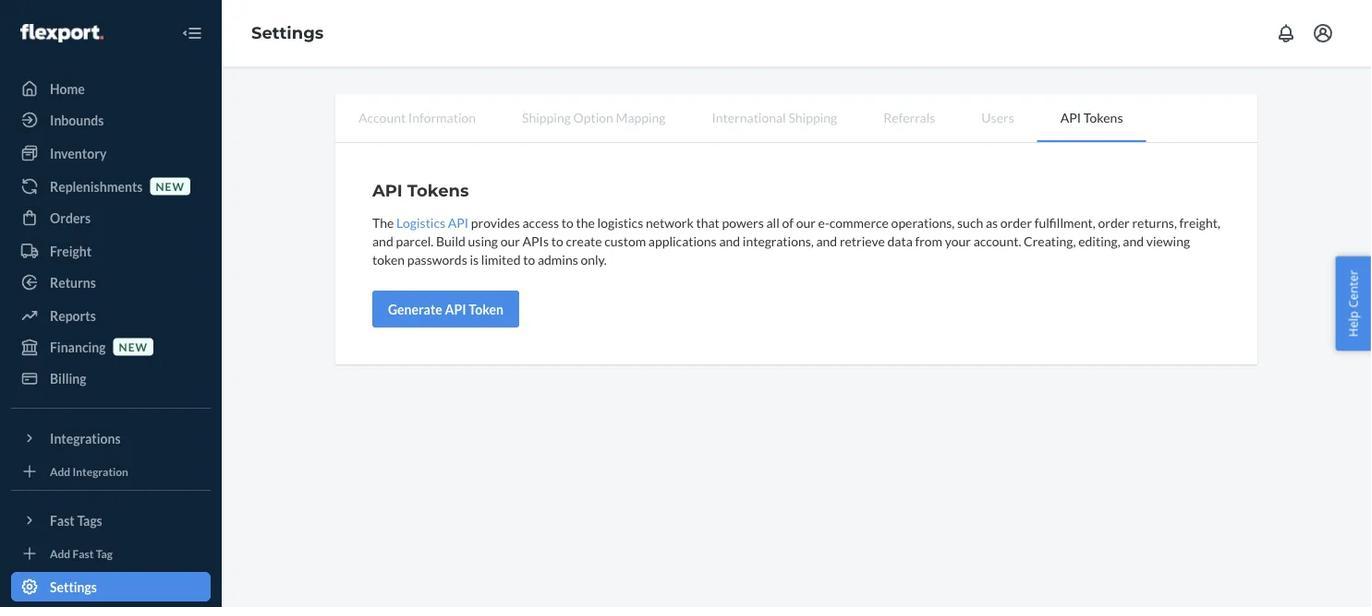 Task type: locate. For each thing, give the bounding box(es) containing it.
shipping
[[522, 109, 571, 125], [788, 109, 837, 125]]

0 horizontal spatial settings
[[50, 580, 97, 595]]

add down the 'fast tags' at the bottom left
[[50, 547, 70, 561]]

0 vertical spatial new
[[156, 180, 185, 193]]

api right the users on the top
[[1060, 109, 1081, 125]]

users tab
[[958, 94, 1037, 140]]

0 vertical spatial settings link
[[251, 23, 324, 43]]

order up editing,
[[1098, 215, 1130, 231]]

1 vertical spatial to
[[551, 233, 563, 249]]

1 shipping from the left
[[522, 109, 571, 125]]

your
[[945, 233, 971, 249]]

and down the
[[372, 233, 393, 249]]

shipping inside shipping option mapping tab
[[522, 109, 571, 125]]

to up admins
[[551, 233, 563, 249]]

0 horizontal spatial our
[[500, 233, 520, 249]]

tag
[[96, 547, 113, 561]]

information
[[408, 109, 476, 125]]

and down "powers" at the top
[[719, 233, 740, 249]]

international shipping
[[712, 109, 837, 125]]

settings
[[251, 23, 324, 43], [50, 580, 97, 595]]

1 order from the left
[[1000, 215, 1032, 231]]

add fast tag
[[50, 547, 113, 561]]

fast
[[50, 513, 75, 529], [73, 547, 94, 561]]

1 and from the left
[[372, 233, 393, 249]]

1 horizontal spatial order
[[1098, 215, 1130, 231]]

add left integration
[[50, 465, 70, 479]]

3 and from the left
[[816, 233, 837, 249]]

new for financing
[[119, 340, 148, 354]]

integrations button
[[11, 424, 211, 454]]

orders link
[[11, 203, 211, 233]]

operations,
[[891, 215, 955, 231]]

add for add integration
[[50, 465, 70, 479]]

our
[[796, 215, 816, 231], [500, 233, 520, 249]]

and down 'returns,'
[[1123, 233, 1144, 249]]

1 horizontal spatial tokens
[[1084, 109, 1123, 125]]

api left token
[[445, 302, 466, 317]]

2 and from the left
[[719, 233, 740, 249]]

generate api token button
[[372, 291, 519, 328]]

0 vertical spatial api tokens
[[1060, 109, 1123, 125]]

flexport logo image
[[20, 24, 103, 42]]

new
[[156, 180, 185, 193], [119, 340, 148, 354]]

orders
[[50, 210, 91, 226]]

0 vertical spatial add
[[50, 465, 70, 479]]

1 vertical spatial settings link
[[11, 573, 211, 602]]

add inside 'add integration' link
[[50, 465, 70, 479]]

logistics api link
[[396, 215, 469, 231]]

the
[[576, 215, 595, 231]]

returns,
[[1132, 215, 1177, 231]]

center
[[1345, 270, 1361, 308]]

api tokens
[[1060, 109, 1123, 125], [372, 180, 469, 200]]

1 horizontal spatial settings
[[251, 23, 324, 43]]

to
[[562, 215, 574, 231], [551, 233, 563, 249], [523, 252, 535, 267]]

0 horizontal spatial new
[[119, 340, 148, 354]]

referrals tab
[[860, 94, 958, 140]]

2 shipping from the left
[[788, 109, 837, 125]]

custom
[[604, 233, 646, 249]]

freight,
[[1179, 215, 1220, 231]]

new up 'orders' link
[[156, 180, 185, 193]]

0 horizontal spatial order
[[1000, 215, 1032, 231]]

to down apis
[[523, 252, 535, 267]]

api inside tab
[[1060, 109, 1081, 125]]

add
[[50, 465, 70, 479], [50, 547, 70, 561]]

users
[[982, 109, 1014, 125]]

replenishments
[[50, 179, 143, 194]]

creating,
[[1024, 233, 1076, 249]]

1 horizontal spatial shipping
[[788, 109, 837, 125]]

api
[[1060, 109, 1081, 125], [372, 180, 403, 200], [448, 215, 469, 231], [445, 302, 466, 317]]

order
[[1000, 215, 1032, 231], [1098, 215, 1130, 231]]

referrals
[[883, 109, 935, 125]]

and down e-
[[816, 233, 837, 249]]

international shipping tab
[[689, 94, 860, 140]]

1 vertical spatial api tokens
[[372, 180, 469, 200]]

order right as
[[1000, 215, 1032, 231]]

inbounds link
[[11, 105, 211, 135]]

shipping left 'option' at the left of page
[[522, 109, 571, 125]]

mapping
[[616, 109, 666, 125]]

to left the
[[562, 215, 574, 231]]

logistics
[[396, 215, 445, 231]]

parcel.
[[396, 233, 434, 249]]

help center button
[[1335, 257, 1371, 351]]

shipping right international
[[788, 109, 837, 125]]

help
[[1345, 311, 1361, 338]]

tags
[[77, 513, 102, 529]]

create
[[566, 233, 602, 249]]

0 vertical spatial tokens
[[1084, 109, 1123, 125]]

1 horizontal spatial api tokens
[[1060, 109, 1123, 125]]

is
[[470, 252, 479, 267]]

0 horizontal spatial tokens
[[407, 180, 469, 200]]

new for replenishments
[[156, 180, 185, 193]]

1 horizontal spatial new
[[156, 180, 185, 193]]

inbounds
[[50, 112, 104, 128]]

our left e-
[[796, 215, 816, 231]]

0 horizontal spatial shipping
[[522, 109, 571, 125]]

api tokens inside tab
[[1060, 109, 1123, 125]]

fast left tag
[[73, 547, 94, 561]]

our up limited
[[500, 233, 520, 249]]

apis
[[523, 233, 549, 249]]

new down reports link
[[119, 340, 148, 354]]

network
[[646, 215, 694, 231]]

tokens inside tab
[[1084, 109, 1123, 125]]

tokens
[[1084, 109, 1123, 125], [407, 180, 469, 200]]

2 add from the top
[[50, 547, 70, 561]]

1 vertical spatial add
[[50, 547, 70, 561]]

as
[[986, 215, 998, 231]]

fulfillment,
[[1035, 215, 1096, 231]]

0 vertical spatial fast
[[50, 513, 75, 529]]

0 vertical spatial our
[[796, 215, 816, 231]]

add inside add fast tag link
[[50, 547, 70, 561]]

1 horizontal spatial settings link
[[251, 23, 324, 43]]

tab list
[[335, 94, 1257, 143]]

integration
[[73, 465, 128, 479]]

fast left tags
[[50, 513, 75, 529]]

1 add from the top
[[50, 465, 70, 479]]

e-
[[818, 215, 829, 231]]

1 vertical spatial new
[[119, 340, 148, 354]]

powers
[[722, 215, 764, 231]]

billing link
[[11, 364, 211, 394]]

and
[[372, 233, 393, 249], [719, 233, 740, 249], [816, 233, 837, 249], [1123, 233, 1144, 249]]

fast inside dropdown button
[[50, 513, 75, 529]]

freight link
[[11, 237, 211, 266]]

settings link
[[251, 23, 324, 43], [11, 573, 211, 602]]

2 vertical spatial to
[[523, 252, 535, 267]]

open notifications image
[[1275, 22, 1297, 44]]



Task type: vqa. For each thing, say whether or not it's contained in the screenshot.
Product
no



Task type: describe. For each thing, give the bounding box(es) containing it.
access
[[522, 215, 559, 231]]

home
[[50, 81, 85, 97]]

returns link
[[11, 268, 211, 298]]

editing,
[[1078, 233, 1120, 249]]

viewing
[[1146, 233, 1190, 249]]

build
[[436, 233, 466, 249]]

1 horizontal spatial our
[[796, 215, 816, 231]]

the logistics api
[[372, 215, 469, 231]]

token
[[372, 252, 405, 267]]

passwords
[[407, 252, 467, 267]]

api tokens tab
[[1037, 94, 1146, 142]]

1 vertical spatial tokens
[[407, 180, 469, 200]]

account information tab
[[335, 94, 499, 140]]

1 vertical spatial our
[[500, 233, 520, 249]]

add integration link
[[11, 461, 211, 483]]

retrieve
[[840, 233, 885, 249]]

account information
[[358, 109, 476, 125]]

billing
[[50, 371, 86, 387]]

0 vertical spatial settings
[[251, 23, 324, 43]]

returns
[[50, 275, 96, 291]]

of
[[782, 215, 794, 231]]

fast tags button
[[11, 506, 211, 536]]

using
[[468, 233, 498, 249]]

commerce
[[829, 215, 889, 231]]

reports
[[50, 308, 96, 324]]

admins
[[538, 252, 578, 267]]

open account menu image
[[1312, 22, 1334, 44]]

that
[[696, 215, 720, 231]]

limited
[[481, 252, 521, 267]]

integrations,
[[743, 233, 814, 249]]

1 vertical spatial settings
[[50, 580, 97, 595]]

all
[[766, 215, 780, 231]]

applications
[[648, 233, 717, 249]]

4 and from the left
[[1123, 233, 1144, 249]]

tab list containing account information
[[335, 94, 1257, 143]]

home link
[[11, 74, 211, 103]]

api up build
[[448, 215, 469, 231]]

0 horizontal spatial settings link
[[11, 573, 211, 602]]

api inside button
[[445, 302, 466, 317]]

the
[[372, 215, 394, 231]]

option
[[573, 109, 613, 125]]

account
[[358, 109, 406, 125]]

generate
[[388, 302, 442, 317]]

inventory
[[50, 146, 107, 161]]

token
[[469, 302, 503, 317]]

shipping option mapping
[[522, 109, 666, 125]]

data
[[887, 233, 913, 249]]

provides access to the logistics network that powers all of our e-commerce operations, such as order fulfillment, order returns, freight, and parcel. build using our apis to create custom applications and integrations, and retrieve data from your account. creating, editing, and viewing token passwords is limited to admins only.
[[372, 215, 1220, 267]]

generate api token
[[388, 302, 503, 317]]

shipping option mapping tab
[[499, 94, 689, 140]]

help center
[[1345, 270, 1361, 338]]

reports link
[[11, 301, 211, 331]]

0 vertical spatial to
[[562, 215, 574, 231]]

close navigation image
[[181, 22, 203, 44]]

provides
[[471, 215, 520, 231]]

from
[[915, 233, 942, 249]]

account.
[[973, 233, 1021, 249]]

0 horizontal spatial api tokens
[[372, 180, 469, 200]]

inventory link
[[11, 139, 211, 168]]

only.
[[581, 252, 607, 267]]

add integration
[[50, 465, 128, 479]]

such
[[957, 215, 983, 231]]

add for add fast tag
[[50, 547, 70, 561]]

logistics
[[597, 215, 643, 231]]

integrations
[[50, 431, 121, 447]]

add fast tag link
[[11, 543, 211, 565]]

financing
[[50, 340, 106, 355]]

2 order from the left
[[1098, 215, 1130, 231]]

fast tags
[[50, 513, 102, 529]]

freight
[[50, 243, 92, 259]]

1 vertical spatial fast
[[73, 547, 94, 561]]

api up the
[[372, 180, 403, 200]]

shipping inside international shipping tab
[[788, 109, 837, 125]]

international
[[712, 109, 786, 125]]



